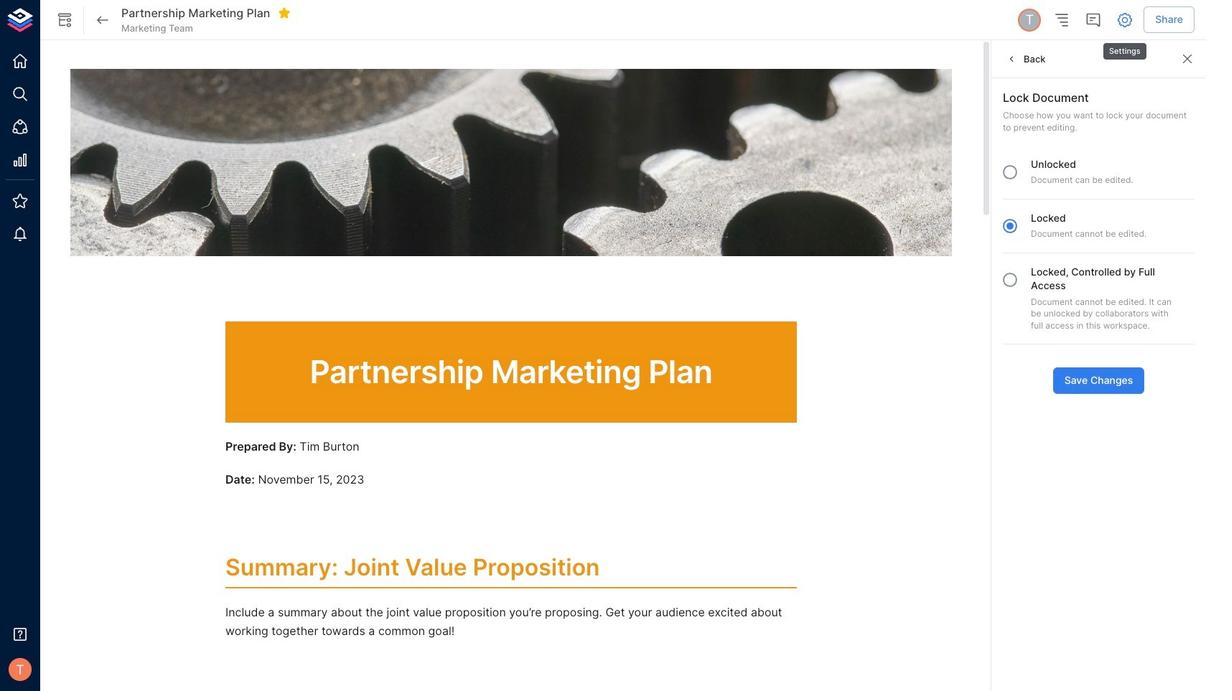 Task type: describe. For each thing, give the bounding box(es) containing it.
comments image
[[1085, 11, 1102, 28]]

table of contents image
[[1053, 11, 1071, 28]]

go back image
[[94, 11, 111, 28]]



Task type: locate. For each thing, give the bounding box(es) containing it.
option group
[[995, 157, 1195, 356]]

tooltip
[[1102, 33, 1148, 61]]

remove favorite image
[[278, 7, 291, 20]]

show wiki image
[[56, 11, 73, 28]]

settings image
[[1117, 11, 1134, 28]]



Task type: vqa. For each thing, say whether or not it's contained in the screenshot.
Settings image
yes



